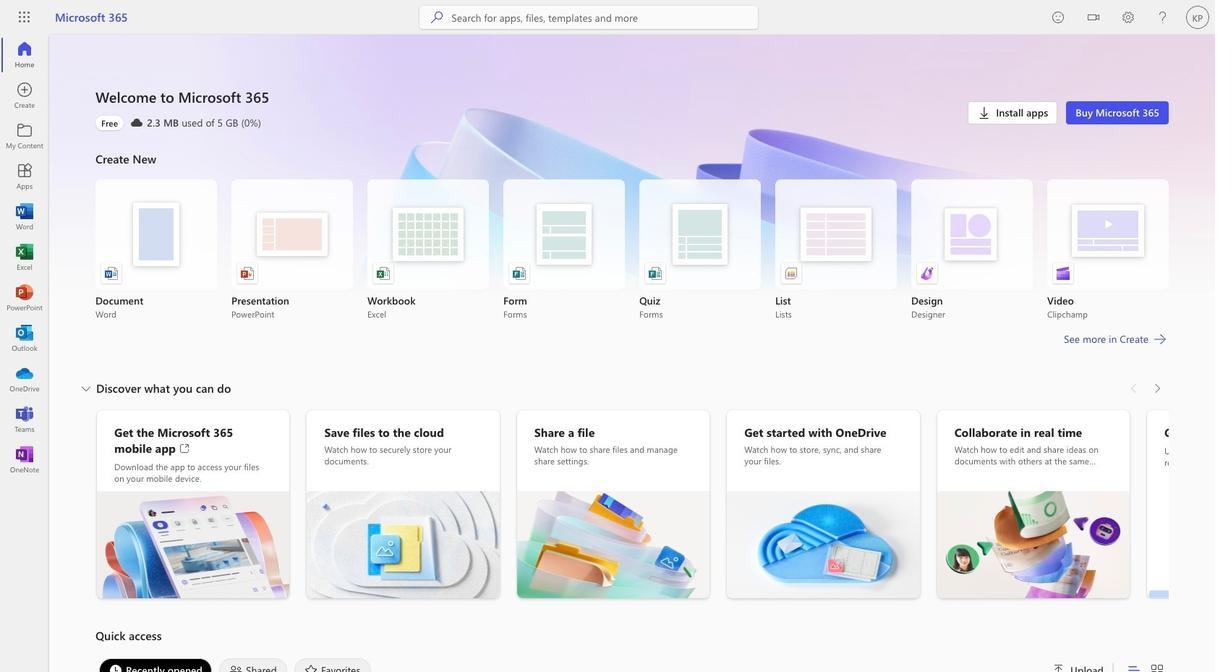 Task type: locate. For each thing, give the bounding box(es) containing it.
this account doesn't have a microsoft 365 subscription. click to view your benefits. tooltip
[[96, 116, 124, 130]]

share a file image
[[517, 491, 710, 598]]

apps image
[[17, 169, 32, 184]]

designer design image
[[920, 266, 935, 281], [920, 266, 935, 281]]

new quiz image
[[648, 266, 663, 281]]

application
[[0, 35, 1216, 672]]

collaborate in real time image
[[937, 491, 1130, 598]]

navigation
[[0, 35, 49, 480]]

create image
[[17, 88, 32, 103]]

tab list
[[96, 655, 1036, 672]]

tab
[[96, 658, 216, 672], [216, 658, 291, 672], [291, 658, 375, 672]]

None search field
[[420, 6, 759, 29]]

banner
[[0, 0, 1216, 38]]

Search box. Suggestions appear as you type. search field
[[452, 6, 759, 29]]

2 tab from the left
[[216, 658, 291, 672]]

powerpoint presentation image
[[240, 266, 255, 281]]

list
[[96, 179, 1169, 320]]

create new element
[[96, 148, 1169, 377]]

shared element
[[219, 658, 287, 672]]

1 tab from the left
[[96, 658, 216, 672]]

my content image
[[17, 129, 32, 143]]

forms survey image
[[512, 266, 527, 281]]

3 tab from the left
[[291, 658, 375, 672]]

powerpoint image
[[17, 291, 32, 305]]

word document image
[[104, 266, 119, 281]]

clipchamp video image
[[1056, 266, 1071, 281]]

onenote image
[[17, 453, 32, 467]]



Task type: describe. For each thing, give the bounding box(es) containing it.
word image
[[17, 210, 32, 224]]

get started with onedrive image
[[727, 491, 920, 598]]

excel workbook image
[[376, 266, 391, 281]]

onedrive image
[[17, 372, 32, 386]]

recently opened element
[[99, 658, 212, 672]]

teams image
[[17, 412, 32, 427]]

outlook image
[[17, 331, 32, 346]]

get the microsoft 365 mobile app image
[[97, 491, 290, 598]]

save files to the cloud image
[[307, 491, 500, 598]]

excel image
[[17, 250, 32, 265]]

next image
[[1150, 377, 1165, 400]]

lists list image
[[784, 266, 799, 281]]

home image
[[17, 48, 32, 62]]

grow your business image
[[1148, 491, 1216, 598]]

favorites element
[[294, 658, 372, 672]]

kp image
[[1187, 6, 1210, 29]]



Task type: vqa. For each thing, say whether or not it's contained in the screenshot.
Home image on the top of page
yes



